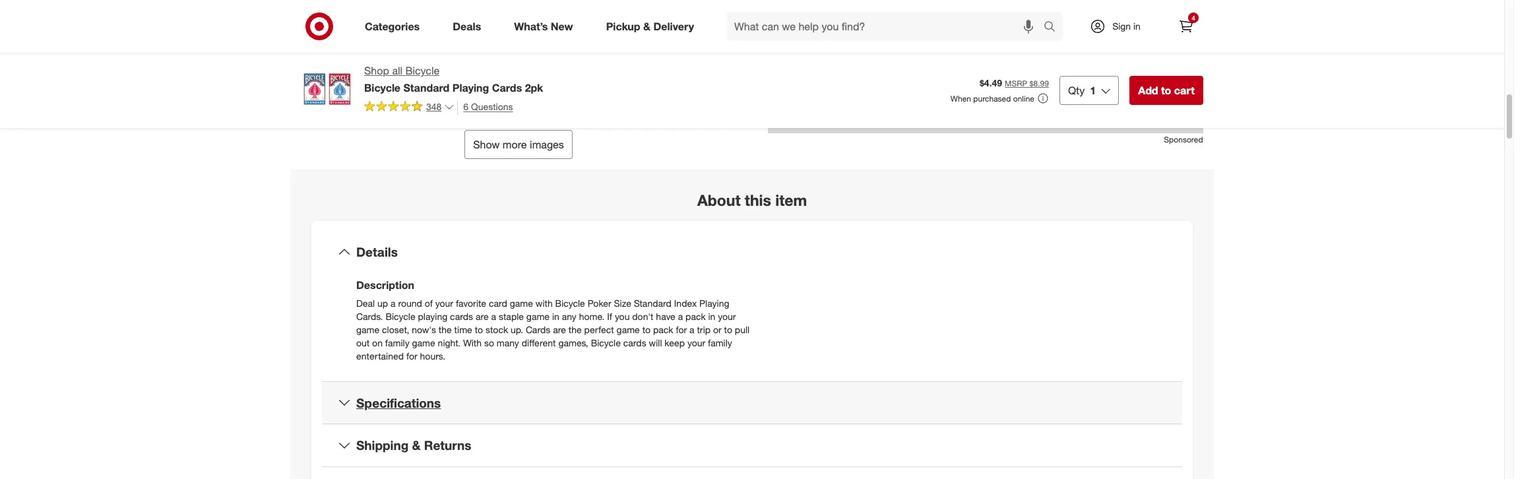 Task type: describe. For each thing, give the bounding box(es) containing it.
game up staple
[[510, 297, 533, 309]]

to down don't at the left
[[642, 324, 651, 335]]

what's
[[514, 20, 548, 33]]

more
[[503, 138, 527, 151]]

standard inside shop all bicycle bicycle standard playing cards 2pk
[[403, 81, 450, 94]]

home.
[[579, 310, 605, 322]]

hours.
[[420, 350, 445, 361]]

playing inside description deal up a round of your favorite card game with bicycle poker size standard index playing cards. bicycle playing cards are a staple game in any home. if you don't have a pack in your game closet, now's the time to stock up. cards are the perfect game to pack for a trip or to pull out on family game night. with so many different games, bicycle cards will keep your family entertained for hours.
[[699, 297, 729, 309]]

1 vertical spatial over
[[884, 53, 902, 64]]

a up stock
[[491, 310, 496, 322]]

don't
[[632, 310, 654, 322]]

348
[[426, 101, 442, 112]]

msrp
[[1005, 79, 1028, 88]]

delivery
[[653, 20, 694, 33]]

pay over time with affirm on orders over $100
[[794, 38, 925, 64]]

image of bicycle standard playing cards 2pk image
[[301, 63, 354, 116]]

1 family from the left
[[385, 337, 410, 348]]

sign in link
[[1079, 12, 1161, 41]]

shipping & returns button
[[322, 424, 1182, 467]]

index
[[674, 297, 697, 309]]

playing
[[418, 310, 448, 322]]

cards inside description deal up a round of your favorite card game with bicycle poker size standard index playing cards. bicycle playing cards are a staple game in any home. if you don't have a pack in your game closet, now's the time to stock up. cards are the perfect game to pack for a trip or to pull out on family game night. with so many different games, bicycle cards will keep your family entertained for hours.
[[526, 324, 550, 335]]

6
[[463, 101, 469, 112]]

card
[[489, 297, 507, 309]]

all
[[392, 64, 403, 77]]

deal
[[356, 297, 375, 309]]

to inside button
[[1161, 84, 1171, 97]]

questions
[[471, 101, 513, 112]]

a left trip
[[689, 324, 694, 335]]

up.
[[511, 324, 523, 335]]

bicycle down perfect
[[591, 337, 621, 348]]

bicycle right all
[[405, 64, 440, 77]]

with inside description deal up a round of your favorite card game with bicycle poker size standard index playing cards. bicycle playing cards are a staple game in any home. if you don't have a pack in your game closet, now's the time to stock up. cards are the perfect game to pack for a trip or to pull out on family game night. with so many different games, bicycle cards will keep your family entertained for hours.
[[463, 337, 482, 348]]

to left stock
[[475, 324, 483, 335]]

you
[[615, 310, 630, 322]]

search
[[1038, 21, 1070, 34]]

stock
[[486, 324, 508, 335]]

pickup
[[606, 20, 640, 33]]

staple
[[499, 310, 524, 322]]

add to cart button
[[1130, 76, 1204, 105]]

deals link
[[442, 12, 498, 41]]

entertained
[[356, 350, 404, 361]]

categories
[[365, 20, 420, 33]]

if
[[607, 310, 612, 322]]

show
[[473, 138, 500, 151]]

online
[[1013, 94, 1035, 103]]

pickup & delivery
[[606, 20, 694, 33]]

image gallery element
[[301, 0, 736, 159]]

images
[[530, 138, 564, 151]]

bicycle up the closet,
[[386, 310, 415, 322]]

qty 1
[[1068, 84, 1096, 97]]

1 vertical spatial for
[[406, 350, 417, 361]]

description
[[356, 278, 414, 291]]

0 vertical spatial your
[[435, 297, 453, 309]]

specifications
[[356, 395, 441, 410]]

this
[[745, 191, 771, 209]]

up
[[377, 297, 388, 309]]

closet,
[[382, 324, 409, 335]]

details
[[356, 244, 398, 259]]

1 horizontal spatial pack
[[686, 310, 706, 322]]

shop
[[364, 64, 389, 77]]

out
[[356, 337, 370, 348]]

& for shipping
[[412, 438, 421, 453]]

1 horizontal spatial for
[[676, 324, 687, 335]]

2 family from the left
[[708, 337, 732, 348]]

show more images
[[473, 138, 564, 151]]

what's new
[[514, 20, 573, 33]]

games,
[[558, 337, 588, 348]]

What can we help you find? suggestions appear below search field
[[726, 12, 1047, 41]]

0 vertical spatial with
[[794, 11, 813, 22]]

0 vertical spatial over
[[816, 38, 837, 51]]

specifications button
[[322, 382, 1182, 424]]

purchased
[[973, 94, 1011, 103]]

returns
[[424, 438, 471, 453]]

add to cart
[[1138, 84, 1195, 97]]

playing inside shop all bicycle bicycle standard playing cards 2pk
[[452, 81, 489, 94]]

bicycle up any
[[555, 297, 585, 309]]

cards.
[[356, 310, 383, 322]]

1 the from the left
[[439, 324, 452, 335]]

a down index
[[678, 310, 683, 322]]

0 horizontal spatial in
[[552, 310, 559, 322]]

0 horizontal spatial are
[[476, 310, 489, 322]]

4 link
[[1172, 12, 1201, 41]]

so
[[484, 337, 494, 348]]



Task type: vqa. For each thing, say whether or not it's contained in the screenshot.
1st "/" from the left
no



Task type: locate. For each thing, give the bounding box(es) containing it.
when
[[951, 94, 971, 103]]

standard inside description deal up a round of your favorite card game with bicycle poker size standard index playing cards. bicycle playing cards are a staple game in any home. if you don't have a pack in your game closet, now's the time to stock up. cards are the perfect game to pack for a trip or to pull out on family game night. with so many different games, bicycle cards will keep your family entertained for hours.
[[634, 297, 672, 309]]

are down favorite
[[476, 310, 489, 322]]

$4.49 msrp $8.99
[[980, 77, 1049, 88]]

2 vertical spatial with
[[463, 337, 482, 348]]

with left the so
[[463, 337, 482, 348]]

shipping & returns
[[356, 438, 471, 453]]

2 vertical spatial your
[[687, 337, 705, 348]]

cards up the questions
[[492, 81, 522, 94]]

& for pickup
[[643, 20, 651, 33]]

standard
[[403, 81, 450, 94], [634, 297, 672, 309]]

&
[[643, 20, 651, 33], [412, 438, 421, 453]]

game down cards.
[[356, 324, 380, 335]]

a right up
[[391, 297, 396, 309]]

1 vertical spatial your
[[718, 310, 736, 322]]

redcard
[[815, 11, 852, 22]]

about
[[697, 191, 741, 209]]

add
[[1138, 84, 1158, 97]]

in inside sign in "link"
[[1134, 20, 1141, 32]]

& inside shipping & returns 'dropdown button'
[[412, 438, 421, 453]]

1 vertical spatial standard
[[634, 297, 672, 309]]

time up night.
[[454, 324, 472, 335]]

0 vertical spatial standard
[[403, 81, 450, 94]]

1 horizontal spatial are
[[553, 324, 566, 335]]

many
[[497, 337, 519, 348]]

now's
[[412, 324, 436, 335]]

have
[[656, 310, 676, 322]]

0 horizontal spatial pack
[[653, 324, 673, 335]]

any
[[562, 310, 577, 322]]

1 horizontal spatial the
[[569, 324, 582, 335]]

over left $100
[[884, 53, 902, 64]]

with inside 'pay over time with affirm on orders over $100'
[[794, 53, 813, 64]]

0 horizontal spatial cards
[[450, 310, 473, 322]]

standard up don't at the left
[[634, 297, 672, 309]]

1 vertical spatial &
[[412, 438, 421, 453]]

time inside description deal up a round of your favorite card game with bicycle poker size standard index playing cards. bicycle playing cards are a staple game in any home. if you don't have a pack in your game closet, now's the time to stock up. cards are the perfect game to pack for a trip or to pull out on family game night. with so many different games, bicycle cards will keep your family entertained for hours.
[[454, 324, 472, 335]]

what's new link
[[503, 12, 590, 41]]

or
[[713, 324, 722, 335]]

for up keep
[[676, 324, 687, 335]]

0 vertical spatial cards
[[450, 310, 473, 322]]

in left any
[[552, 310, 559, 322]]

$8.99
[[1030, 79, 1049, 88]]

family down or
[[708, 337, 732, 348]]

shipping
[[356, 438, 409, 453]]

to right or
[[724, 324, 732, 335]]

standard up the 348
[[403, 81, 450, 94]]

0 vertical spatial on
[[842, 53, 853, 64]]

sign in
[[1113, 20, 1141, 32]]

0 horizontal spatial for
[[406, 350, 417, 361]]

1 horizontal spatial in
[[708, 310, 716, 322]]

new
[[551, 20, 573, 33]]

pickup & delivery link
[[595, 12, 711, 41]]

playing up or
[[699, 297, 729, 309]]

6 questions link
[[457, 100, 513, 115]]

for left hours.
[[406, 350, 417, 361]]

bicycle standard playing cards 2pk, 4 of 6 image
[[301, 0, 513, 119]]

round
[[398, 297, 422, 309]]

cards
[[450, 310, 473, 322], [623, 337, 646, 348]]

pack
[[686, 310, 706, 322], [653, 324, 673, 335]]

advertisement region
[[768, 84, 1204, 134]]

time inside 'pay over time with affirm on orders over $100'
[[840, 38, 862, 51]]

cards up different
[[526, 324, 550, 335]]

favorite
[[456, 297, 486, 309]]

your
[[435, 297, 453, 309], [718, 310, 736, 322], [687, 337, 705, 348]]

bicycle standard playing cards 2pk, 5 of 6 image
[[524, 0, 736, 119]]

will
[[649, 337, 662, 348]]

description deal up a round of your favorite card game with bicycle poker size standard index playing cards. bicycle playing cards are a staple game in any home. if you don't have a pack in your game closet, now's the time to stock up. cards are the perfect game to pack for a trip or to pull out on family game night. with so many different games, bicycle cards will keep your family entertained for hours.
[[356, 278, 750, 361]]

0 horizontal spatial the
[[439, 324, 452, 335]]

1 vertical spatial cards
[[623, 337, 646, 348]]

pack down have
[[653, 324, 673, 335]]

cards inside shop all bicycle bicycle standard playing cards 2pk
[[492, 81, 522, 94]]

in right sign
[[1134, 20, 1141, 32]]

the up night.
[[439, 324, 452, 335]]

0 vertical spatial cards
[[492, 81, 522, 94]]

0 vertical spatial time
[[840, 38, 862, 51]]

bicycle down shop
[[364, 81, 401, 94]]

& inside pickup & delivery link
[[643, 20, 651, 33]]

details button
[[322, 231, 1182, 273]]

2pk
[[525, 81, 543, 94]]

sign
[[1113, 20, 1131, 32]]

pay
[[794, 38, 813, 51]]

on
[[842, 53, 853, 64], [372, 337, 383, 348]]

0 horizontal spatial your
[[435, 297, 453, 309]]

keep
[[665, 337, 685, 348]]

with
[[536, 297, 553, 309]]

size
[[614, 297, 631, 309]]

$100
[[905, 53, 925, 64]]

different
[[522, 337, 556, 348]]

6 questions
[[463, 101, 513, 112]]

pack up trip
[[686, 310, 706, 322]]

1 horizontal spatial over
[[884, 53, 902, 64]]

are down any
[[553, 324, 566, 335]]

item
[[775, 191, 807, 209]]

bicycle
[[405, 64, 440, 77], [364, 81, 401, 94], [555, 297, 585, 309], [386, 310, 415, 322], [591, 337, 621, 348]]

game down with at the bottom of the page
[[526, 310, 550, 322]]

1 vertical spatial pack
[[653, 324, 673, 335]]

poker
[[588, 297, 611, 309]]

game
[[510, 297, 533, 309], [526, 310, 550, 322], [356, 324, 380, 335], [617, 324, 640, 335], [412, 337, 435, 348]]

0 horizontal spatial cards
[[492, 81, 522, 94]]

with up pay
[[794, 11, 813, 22]]

are
[[476, 310, 489, 322], [553, 324, 566, 335]]

0 horizontal spatial standard
[[403, 81, 450, 94]]

categories link
[[354, 12, 436, 41]]

your up or
[[718, 310, 736, 322]]

qty
[[1068, 84, 1085, 97]]

pull
[[735, 324, 750, 335]]

0 vertical spatial pack
[[686, 310, 706, 322]]

deals
[[453, 20, 481, 33]]

1 horizontal spatial cards
[[526, 324, 550, 335]]

1 horizontal spatial time
[[840, 38, 862, 51]]

family down the closet,
[[385, 337, 410, 348]]

1 vertical spatial are
[[553, 324, 566, 335]]

cards left will
[[623, 337, 646, 348]]

shop all bicycle bicycle standard playing cards 2pk
[[364, 64, 543, 94]]

over up affirm
[[816, 38, 837, 51]]

with down pay
[[794, 53, 813, 64]]

on inside description deal up a round of your favorite card game with bicycle poker size standard index playing cards. bicycle playing cards are a staple game in any home. if you don't have a pack in your game closet, now's the time to stock up. cards are the perfect game to pack for a trip or to pull out on family game night. with so many different games, bicycle cards will keep your family entertained for hours.
[[372, 337, 383, 348]]

your down trip
[[687, 337, 705, 348]]

1 horizontal spatial standard
[[634, 297, 672, 309]]

1 horizontal spatial &
[[643, 20, 651, 33]]

with
[[794, 11, 813, 22], [794, 53, 813, 64], [463, 337, 482, 348]]

about this item
[[697, 191, 807, 209]]

when purchased online
[[951, 94, 1035, 103]]

1 vertical spatial time
[[454, 324, 472, 335]]

cart
[[1174, 84, 1195, 97]]

1 vertical spatial cards
[[526, 324, 550, 335]]

playing up "6"
[[452, 81, 489, 94]]

& left returns
[[412, 438, 421, 453]]

search button
[[1038, 12, 1070, 44]]

0 vertical spatial are
[[476, 310, 489, 322]]

night.
[[438, 337, 461, 348]]

0 horizontal spatial playing
[[452, 81, 489, 94]]

1
[[1090, 84, 1096, 97]]

to right add
[[1161, 84, 1171, 97]]

0 vertical spatial &
[[643, 20, 651, 33]]

game down you
[[617, 324, 640, 335]]

1 vertical spatial with
[[794, 53, 813, 64]]

0 vertical spatial playing
[[452, 81, 489, 94]]

348 link
[[364, 100, 455, 116]]

0 horizontal spatial &
[[412, 438, 421, 453]]

1 horizontal spatial on
[[842, 53, 853, 64]]

on up entertained
[[372, 337, 383, 348]]

over
[[816, 38, 837, 51], [884, 53, 902, 64]]

time up the orders
[[840, 38, 862, 51]]

in up or
[[708, 310, 716, 322]]

4
[[1192, 14, 1195, 22]]

a
[[391, 297, 396, 309], [491, 310, 496, 322], [678, 310, 683, 322], [689, 324, 694, 335]]

on inside 'pay over time with affirm on orders over $100'
[[842, 53, 853, 64]]

for
[[676, 324, 687, 335], [406, 350, 417, 361]]

& right pickup
[[643, 20, 651, 33]]

1 horizontal spatial cards
[[623, 337, 646, 348]]

on right affirm
[[842, 53, 853, 64]]

the up games,
[[569, 324, 582, 335]]

perfect
[[584, 324, 614, 335]]

game down now's
[[412, 337, 435, 348]]

1 horizontal spatial your
[[687, 337, 705, 348]]

2 horizontal spatial in
[[1134, 20, 1141, 32]]

your right of
[[435, 297, 453, 309]]

sponsored
[[1164, 135, 1204, 145]]

0 horizontal spatial on
[[372, 337, 383, 348]]

trip
[[697, 324, 711, 335]]

0 horizontal spatial time
[[454, 324, 472, 335]]

affirm
[[815, 53, 840, 64]]

0 horizontal spatial family
[[385, 337, 410, 348]]

cards down favorite
[[450, 310, 473, 322]]

in
[[1134, 20, 1141, 32], [552, 310, 559, 322], [708, 310, 716, 322]]

2 horizontal spatial your
[[718, 310, 736, 322]]

1 vertical spatial on
[[372, 337, 383, 348]]

orders
[[855, 53, 882, 64]]

1 horizontal spatial family
[[708, 337, 732, 348]]

of
[[425, 297, 433, 309]]

1 vertical spatial playing
[[699, 297, 729, 309]]

1 horizontal spatial playing
[[699, 297, 729, 309]]

0 vertical spatial for
[[676, 324, 687, 335]]

0 horizontal spatial over
[[816, 38, 837, 51]]

2 the from the left
[[569, 324, 582, 335]]



